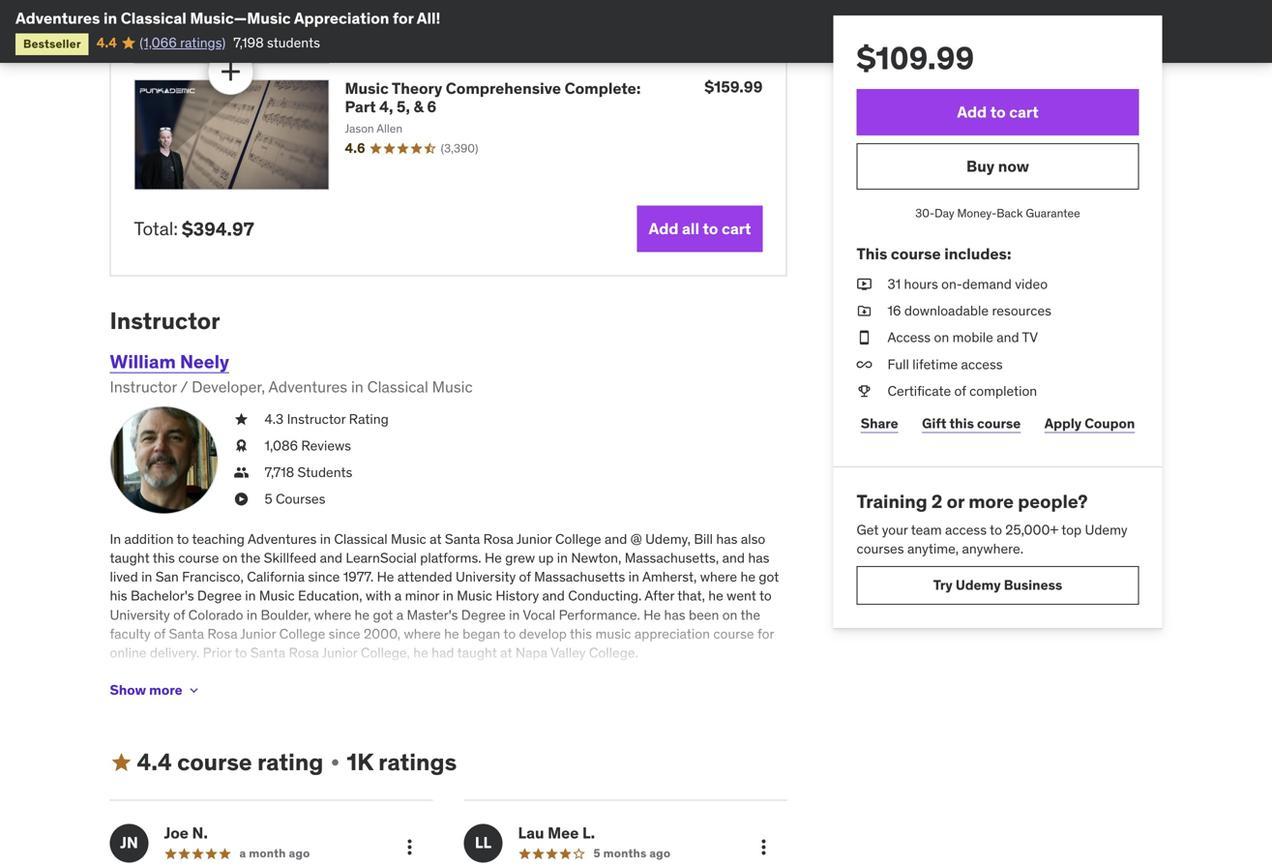 Task type: locate. For each thing, give the bounding box(es) containing it.
ago right months
[[650, 846, 671, 861]]

apply coupon button
[[1041, 405, 1140, 443]]

5 down 7,718
[[265, 490, 273, 508]]

0 vertical spatial san
[[156, 568, 179, 586]]

instructor up william neely link at top
[[110, 306, 220, 335]]

0 horizontal spatial at
[[430, 530, 442, 548]]

31
[[888, 275, 901, 293]]

ll
[[475, 833, 492, 853]]

music
[[596, 625, 631, 643]]

instructor down william on the top
[[110, 377, 177, 397]]

at up platforms.
[[430, 530, 442, 548]]

xsmall image for access
[[857, 328, 872, 347]]

xsmall image up teaching on the bottom
[[234, 490, 249, 509]]

1 vertical spatial on
[[222, 549, 238, 567]]

this up 'valley'
[[570, 625, 592, 643]]

2 horizontal spatial san
[[480, 690, 504, 707]]

title
[[435, 709, 459, 726]]

to right 'all'
[[703, 219, 719, 238]]

0 horizontal spatial add
[[649, 219, 679, 238]]

0 horizontal spatial college
[[279, 625, 325, 643]]

1 vertical spatial in
[[110, 671, 121, 688]]

1 vertical spatial 5
[[594, 846, 601, 861]]

4.4 left (1,066
[[97, 34, 117, 51]]

since left 2000,
[[329, 625, 361, 643]]

1 horizontal spatial cart
[[1010, 102, 1039, 122]]

0 vertical spatial this
[[950, 415, 974, 432]]

students
[[267, 34, 320, 51]]

1 horizontal spatial got
[[759, 568, 779, 586]]

college
[[555, 530, 602, 548], [279, 625, 325, 643]]

l.
[[583, 823, 595, 843]]

1 horizontal spatial university
[[456, 568, 516, 586]]

in addition to teaching adventures in classical music at santa rosa junior college and @ udemy, bill has also taught this course on the skillfeed and learnsocial platforms. he grew up in newton, massachusetts, and has lived in san francisco, california since 1977. he attended university of massachusetts in amherst, where he got his bachelor's degree in music education, with a minor in music history and conducting. after that, he went to university of colorado in boulder, where he got a master's degree in vocal performance. he has been on the faculty of santa rosa junior college since 2000, where he began to develop this music appreciation course for online delivery. prior to santa rosa junior college, he had taught at napa valley college. in his other life, he is a classical singer in the san francisco bay area, enjoying performing in many operas, musicals and choral concerts. he has sung in the chorus with san francisco opera in 11 productions. as a soloist, some of his favorite solo performances have been the title roles of mozart's don giovanni, sondheim's sweeney todd, and leigh/wasserman's man of la mancha as well as baron scarpia in puccini's tosca, count almaviva in mozart's the marriage of figaro, danilo in lehar's the merry widow, voltaire/pangloss in bernstein's candide and most recently, dr. falke in die fledermaus.
[[110, 530, 787, 783]]

xsmall image left 16
[[857, 302, 872, 321]]

1 horizontal spatial 5
[[594, 846, 601, 861]]

training 2 or more people? get your team access to 25,000+ top udemy courses anytime, anywhere.
[[857, 490, 1128, 557]]

more inside training 2 or more people? get your team access to 25,000+ top udemy courses anytime, anywhere.
[[969, 490, 1014, 513]]

1 horizontal spatial udemy
[[1085, 521, 1128, 538]]

1 vertical spatial santa
[[169, 625, 204, 643]]

1 vertical spatial 4.4
[[137, 748, 172, 777]]

xsmall image
[[857, 302, 872, 321], [234, 437, 249, 455], [234, 463, 249, 482], [234, 490, 249, 509], [328, 755, 343, 770]]

puccini's
[[573, 728, 626, 745]]

roles
[[462, 709, 492, 726]]

opera
[[569, 690, 606, 707]]

xsmall image left access
[[857, 328, 872, 347]]

2 vertical spatial classical
[[334, 530, 388, 548]]

0 vertical spatial with
[[366, 587, 391, 605]]

william
[[110, 350, 176, 373]]

0 horizontal spatial santa
[[169, 625, 204, 643]]

instructor inside "william neely instructor / developer, adventures in classical music"
[[110, 377, 177, 397]]

0 vertical spatial more
[[969, 490, 1014, 513]]

on down teaching on the bottom
[[222, 549, 238, 567]]

he up 2000,
[[355, 606, 370, 624]]

santa
[[445, 530, 480, 548], [169, 625, 204, 643], [250, 644, 286, 662]]

2 vertical spatial where
[[404, 625, 441, 643]]

he
[[485, 549, 502, 567], [377, 568, 394, 586], [644, 606, 661, 624], [292, 690, 309, 707]]

1 vertical spatial more
[[149, 681, 183, 699]]

0 horizontal spatial for
[[393, 8, 414, 28]]

add up 'buy'
[[957, 102, 987, 122]]

guarantee
[[1026, 206, 1081, 221]]

taught this
[[110, 549, 175, 567]]

xsmall image left full at the top right
[[857, 355, 872, 374]]

on up the full lifetime access
[[934, 329, 950, 346]]

history
[[496, 587, 539, 605]]

danilo
[[307, 747, 345, 764]]

16 downloadable resources
[[888, 302, 1052, 319]]

cart up now
[[1010, 102, 1039, 122]]

adventures up the bestseller
[[15, 8, 100, 28]]

since up education,
[[308, 568, 340, 586]]

in inside "william neely instructor / developer, adventures in classical music"
[[351, 377, 364, 397]]

lifetime
[[913, 355, 958, 373]]

$109.99
[[857, 39, 975, 77]]

lau mee l.
[[518, 823, 595, 843]]

1 horizontal spatial college
[[555, 530, 602, 548]]

udemy right try at the right bottom of page
[[956, 576, 1001, 594]]

xsmall image left 31
[[857, 275, 872, 294]]

4.4 course rating
[[137, 748, 324, 777]]

francisco down enjoying
[[507, 690, 565, 707]]

try
[[934, 576, 953, 594]]

4.3 instructor rating
[[265, 410, 389, 428]]

with
[[366, 587, 391, 605], [451, 690, 477, 707]]

5 for 5 months ago
[[594, 846, 601, 861]]

xsmall image left 1,086
[[234, 437, 249, 455]]

1 vertical spatial junior
[[241, 625, 276, 643]]

5 down "l."
[[594, 846, 601, 861]]

&
[[414, 97, 424, 117]]

more inside button
[[149, 681, 183, 699]]

@
[[631, 530, 642, 548]]

1 horizontal spatial where
[[404, 625, 441, 643]]

1 horizontal spatial ago
[[650, 846, 671, 861]]

hours
[[904, 275, 939, 293]]

0 vertical spatial junior
[[517, 530, 552, 548]]

ratings
[[379, 748, 457, 777]]

1 horizontal spatial the
[[409, 747, 432, 764]]

1 horizontal spatial junior
[[322, 644, 358, 662]]

0 horizontal spatial 5
[[265, 490, 273, 508]]

1 horizontal spatial been
[[689, 606, 719, 624]]

classical up the learnsocial
[[334, 530, 388, 548]]

santa up delivery.
[[169, 625, 204, 643]]

a left month
[[240, 846, 246, 861]]

1 vertical spatial francisco
[[507, 690, 565, 707]]

0 vertical spatial udemy
[[1085, 521, 1128, 538]]

mobile
[[953, 329, 994, 346]]

adventures up 4.3 instructor rating
[[269, 377, 348, 397]]

on down went
[[723, 606, 738, 624]]

college up newton,
[[555, 530, 602, 548]]

instructor
[[110, 306, 220, 335], [110, 377, 177, 397], [287, 410, 346, 428]]

sweeney
[[726, 709, 780, 726]]

1 ago from the left
[[289, 846, 310, 861]]

to right addition
[[177, 530, 189, 548]]

1 as from the left
[[409, 728, 422, 745]]

he up had
[[444, 625, 459, 643]]

gift this course link
[[918, 405, 1025, 443]]

as left the 'well'
[[409, 728, 422, 745]]

other
[[145, 671, 177, 688]]

0 vertical spatial college
[[555, 530, 602, 548]]

add left 'all'
[[649, 219, 679, 238]]

1 vertical spatial udemy
[[956, 576, 1001, 594]]

classical inside "william neely instructor / developer, adventures in classical music"
[[367, 377, 429, 397]]

to right went
[[760, 587, 772, 605]]

california
[[247, 568, 305, 586]]

to inside training 2 or more people? get your team access to 25,000+ top udemy courses anytime, anywhere.
[[990, 521, 1003, 538]]

performing
[[582, 671, 649, 688]]

newton,
[[571, 549, 622, 567]]

where down education,
[[314, 606, 351, 624]]

gift
[[922, 415, 947, 432]]

francisco,
[[182, 568, 244, 586]]

0 vertical spatial instructor
[[110, 306, 220, 335]]

for up soloist,
[[758, 625, 774, 643]]

0 horizontal spatial as
[[409, 728, 422, 745]]

1 vertical spatial with
[[451, 690, 477, 707]]

xsmall image inside show more button
[[186, 683, 202, 698]]

he up performances
[[292, 690, 309, 707]]

0 vertical spatial add
[[957, 102, 987, 122]]

faculty
[[110, 625, 151, 643]]

and left most
[[110, 766, 132, 783]]

mee
[[548, 823, 579, 843]]

course up francisco,
[[178, 549, 219, 567]]

2 horizontal spatial where
[[700, 568, 738, 586]]

with up roles
[[451, 690, 477, 707]]

apply
[[1045, 415, 1082, 432]]

degree up colorado
[[197, 587, 242, 605]]

adventures
[[15, 8, 100, 28], [269, 377, 348, 397], [248, 530, 317, 548]]

0 vertical spatial santa
[[445, 530, 480, 548]]

1,086
[[265, 437, 298, 454]]

a
[[395, 587, 402, 605], [397, 606, 404, 624], [237, 671, 244, 688], [734, 690, 741, 707], [240, 846, 246, 861]]

gift this course
[[922, 415, 1021, 432]]

cart inside add all to cart button
[[722, 219, 751, 238]]

has
[[717, 530, 738, 548], [748, 549, 770, 567], [664, 606, 686, 624], [312, 690, 334, 707]]

1 vertical spatial cart
[[722, 219, 751, 238]]

coupon
[[1085, 415, 1135, 432]]

massachusetts,
[[625, 549, 719, 567]]

0 horizontal spatial this
[[570, 625, 592, 643]]

access down mobile
[[962, 355, 1003, 373]]

master's
[[407, 606, 458, 624]]

0 vertical spatial access
[[962, 355, 1003, 373]]

0 horizontal spatial more
[[149, 681, 183, 699]]

2 horizontal spatial rosa
[[484, 530, 514, 548]]

xsmall image for 5 courses
[[234, 490, 249, 509]]

his up musicals at left
[[124, 671, 142, 688]]

0 vertical spatial on
[[934, 329, 950, 346]]

degree up began
[[461, 606, 506, 624]]

2 ago from the left
[[650, 846, 671, 861]]

san down college,
[[379, 671, 403, 688]]

cart right 'all'
[[722, 219, 751, 238]]

2 vertical spatial on
[[723, 606, 738, 624]]

for left all!
[[393, 8, 414, 28]]

0 vertical spatial 4.4
[[97, 34, 117, 51]]

this right gift
[[950, 415, 974, 432]]

classical up rating
[[367, 377, 429, 397]]

udemy,
[[646, 530, 691, 548]]

month
[[249, 846, 286, 861]]

where up went
[[700, 568, 738, 586]]

musicals
[[110, 690, 163, 707]]

dr.
[[224, 766, 241, 783]]

the down chorus
[[412, 709, 432, 726]]

san up bachelor's
[[156, 568, 179, 586]]

7,198
[[233, 34, 264, 51]]

1977.
[[343, 568, 374, 586]]

0 horizontal spatial udemy
[[956, 576, 1001, 594]]

add for add to cart
[[957, 102, 987, 122]]

0 horizontal spatial got
[[373, 606, 393, 624]]

1 vertical spatial instructor
[[110, 377, 177, 397]]

0 horizontal spatial francisco
[[406, 671, 464, 688]]

1 vertical spatial degree
[[461, 606, 506, 624]]

people?
[[1018, 490, 1088, 513]]

top
[[1062, 521, 1082, 538]]

got up 2000,
[[373, 606, 393, 624]]

7,198 students
[[233, 34, 320, 51]]

2 vertical spatial santa
[[250, 644, 286, 662]]

where down master's
[[404, 625, 441, 643]]

0 vertical spatial mozart's
[[510, 709, 561, 726]]

0 vertical spatial classical
[[121, 8, 187, 28]]

1 vertical spatial this
[[570, 625, 592, 643]]

0 vertical spatial in
[[110, 530, 121, 548]]

xsmall image left 1k
[[328, 755, 343, 770]]

scarpia
[[509, 728, 555, 745]]

francisco
[[406, 671, 464, 688], [507, 690, 565, 707]]

junior up singer
[[322, 644, 358, 662]]

he left had
[[413, 644, 429, 662]]

ago for joe n.
[[289, 846, 310, 861]]

his left favorite
[[161, 709, 179, 726]]

count
[[670, 728, 707, 745]]

31 hours on-demand video
[[888, 275, 1048, 293]]

this inside in addition to teaching adventures in classical music at santa rosa junior college and @ udemy, bill has also taught this course on the skillfeed and learnsocial platforms. he grew up in newton, massachusetts, and has lived in san francisco, california since 1977. he attended university of massachusetts in amherst, where he got his bachelor's degree in music education, with a minor in music history and conducting. after that, he went to university of colorado in boulder, where he got a master's degree in vocal performance. he has been on the faculty of santa rosa junior college since 2000, where he began to develop this music appreciation course for online delivery. prior to santa rosa junior college, he had taught at napa valley college. in his other life, he is a classical singer in the san francisco bay area, enjoying performing in many operas, musicals and choral concerts. he has sung in the chorus with san francisco opera in 11 productions. as a soloist, some of his favorite solo performances have been the title roles of mozart's don giovanni, sondheim's sweeney todd, and leigh/wasserman's man of la mancha as well as baron scarpia in puccini's tosca, count almaviva in mozart's the marriage of figaro, danilo in lehar's the merry widow, voltaire/pangloss in bernstein's candide and most recently, dr. falke in die fledermaus.
[[570, 625, 592, 643]]

classical
[[121, 8, 187, 28], [367, 377, 429, 397], [334, 530, 388, 548]]

1 vertical spatial classical
[[367, 377, 429, 397]]

of left la
[[325, 728, 337, 745]]

1 vertical spatial access
[[945, 521, 987, 538]]

marriage
[[190, 747, 244, 764]]

add to cart
[[957, 102, 1039, 122]]

of down the full lifetime access
[[955, 382, 967, 400]]

in
[[110, 530, 121, 548], [110, 671, 121, 688]]

1 the from the left
[[164, 747, 186, 764]]

training
[[857, 490, 928, 513]]

where
[[700, 568, 738, 586], [314, 606, 351, 624], [404, 625, 441, 643]]

1 vertical spatial mozart's
[[110, 747, 161, 764]]

rosa
[[484, 530, 514, 548], [207, 625, 238, 643], [289, 644, 319, 662]]

francisco up chorus
[[406, 671, 464, 688]]

ago right month
[[289, 846, 310, 861]]

anywhere.
[[962, 540, 1024, 557]]

0 horizontal spatial cart
[[722, 219, 751, 238]]

1k
[[347, 748, 373, 777]]

xsmall image for 7,718 students
[[234, 463, 249, 482]]

junior down boulder,
[[241, 625, 276, 643]]

0 horizontal spatial ago
[[289, 846, 310, 861]]

his down lived
[[110, 587, 127, 605]]

the
[[164, 747, 186, 764], [409, 747, 432, 764]]

got down also
[[759, 568, 779, 586]]

0 horizontal spatial 4.4
[[97, 34, 117, 51]]

the up the "recently,"
[[164, 747, 186, 764]]

0 vertical spatial at
[[430, 530, 442, 548]]

1 vertical spatial university
[[110, 606, 170, 624]]

allen
[[377, 121, 403, 136]]

get
[[857, 521, 879, 538]]

of up falke
[[247, 747, 259, 764]]

2 vertical spatial adventures
[[248, 530, 317, 548]]

rosa up prior
[[207, 625, 238, 643]]

0 vertical spatial 5
[[265, 490, 273, 508]]

0 vertical spatial cart
[[1010, 102, 1039, 122]]

the down the 'well'
[[409, 747, 432, 764]]

1 vertical spatial san
[[379, 671, 403, 688]]

a month ago
[[240, 846, 310, 861]]

xsmall image
[[857, 275, 872, 294], [857, 328, 872, 347], [857, 355, 872, 374], [857, 382, 872, 401], [234, 410, 249, 429], [186, 683, 202, 698]]

2000,
[[364, 625, 401, 643]]

0 horizontal spatial junior
[[241, 625, 276, 643]]

with down 1977.
[[366, 587, 391, 605]]

to up 'anywhere.'
[[990, 521, 1003, 538]]

certificate
[[888, 382, 951, 400]]

classical up (1,066
[[121, 8, 187, 28]]

1 vertical spatial got
[[373, 606, 393, 624]]

has down also
[[748, 549, 770, 567]]

adventures inside "william neely instructor / developer, adventures in classical music"
[[269, 377, 348, 397]]

try udemy business
[[934, 576, 1063, 594]]

learnsocial
[[346, 549, 417, 567]]

1 horizontal spatial rosa
[[289, 644, 319, 662]]

todd,
[[110, 728, 143, 745]]

1 horizontal spatial more
[[969, 490, 1014, 513]]

0 horizontal spatial rosa
[[207, 625, 238, 643]]

1 vertical spatial his
[[124, 671, 142, 688]]

xsmall image for 4.3
[[234, 410, 249, 429]]

xsmall image left 4.3
[[234, 410, 249, 429]]

full lifetime access
[[888, 355, 1003, 373]]

xsmall image for full
[[857, 355, 872, 374]]

4.6
[[345, 140, 366, 157]]

0 horizontal spatial the
[[164, 747, 186, 764]]

university up "history"
[[456, 568, 516, 586]]

junior up up
[[517, 530, 552, 548]]

1 vertical spatial add
[[649, 219, 679, 238]]

junior
[[517, 530, 552, 548], [241, 625, 276, 643], [322, 644, 358, 662]]

2 horizontal spatial on
[[934, 329, 950, 346]]

4.4 for 4.4 course rating
[[137, 748, 172, 777]]

2 vertical spatial san
[[480, 690, 504, 707]]

6
[[427, 97, 437, 117]]

xsmall image up favorite
[[186, 683, 202, 698]]

2 in from the top
[[110, 671, 121, 688]]



Task type: vqa. For each thing, say whether or not it's contained in the screenshot.
La
yes



Task type: describe. For each thing, give the bounding box(es) containing it.
the down went
[[741, 606, 761, 624]]

and left tv
[[997, 329, 1020, 346]]

1 horizontal spatial on
[[723, 606, 738, 624]]

he left is
[[205, 671, 220, 688]]

vocal
[[523, 606, 556, 624]]

he right that,
[[709, 587, 724, 605]]

leigh/wasserman's
[[172, 728, 292, 745]]

performances
[[259, 709, 344, 726]]

0 vertical spatial his
[[110, 587, 127, 605]]

2 vertical spatial his
[[161, 709, 179, 726]]

additional actions for review by lau mee l. image
[[752, 835, 776, 859]]

is
[[224, 671, 233, 688]]

he up went
[[741, 568, 756, 586]]

a right as
[[734, 690, 741, 707]]

a right is
[[237, 671, 244, 688]]

up
[[539, 549, 554, 567]]

buy now
[[967, 156, 1030, 176]]

mancha
[[358, 728, 405, 745]]

0 vertical spatial adventures
[[15, 8, 100, 28]]

bachelor's
[[131, 587, 194, 605]]

he down the learnsocial
[[377, 568, 394, 586]]

skillfeed
[[264, 549, 317, 567]]

well
[[426, 728, 450, 745]]

show more
[[110, 681, 183, 699]]

0 horizontal spatial on
[[222, 549, 238, 567]]

of down "grew"
[[519, 568, 531, 586]]

attended
[[398, 568, 453, 586]]

music inside "william neely instructor / developer, adventures in classical music"
[[432, 377, 473, 397]]

william neely instructor / developer, adventures in classical music
[[110, 350, 473, 397]]

medium image
[[110, 751, 133, 774]]

and down life,
[[166, 690, 189, 707]]

prior
[[203, 644, 232, 662]]

massachusetts
[[534, 568, 625, 586]]

access on mobile and tv
[[888, 329, 1038, 346]]

0 vertical spatial rosa
[[484, 530, 514, 548]]

many
[[667, 671, 700, 688]]

rating
[[257, 748, 324, 777]]

to up buy now
[[991, 102, 1006, 122]]

widow,
[[473, 747, 516, 764]]

theory
[[392, 78, 443, 98]]

most
[[136, 766, 166, 783]]

0 vertical spatial degree
[[197, 587, 242, 605]]

sondheim's
[[652, 709, 722, 726]]

for inside in addition to teaching adventures in classical music at santa rosa junior college and @ udemy, bill has also taught this course on the skillfeed and learnsocial platforms. he grew up in newton, massachusetts, and has lived in san francisco, california since 1977. he attended university of massachusetts in amherst, where he got his bachelor's degree in music education, with a minor in music history and conducting. after that, he went to university of colorado in boulder, where he got a master's degree in vocal performance. he has been on the faculty of santa rosa junior college since 2000, where he began to develop this music appreciation course for online delivery. prior to santa rosa junior college, he had taught at napa valley college. in his other life, he is a classical singer in the san francisco bay area, enjoying performing in many operas, musicals and choral concerts. he has sung in the chorus with san francisco opera in 11 productions. as a soloist, some of his favorite solo performances have been the title roles of mozart's don giovanni, sondheim's sweeney todd, and leigh/wasserman's man of la mancha as well as baron scarpia in puccini's tosca, count almaviva in mozart's the marriage of figaro, danilo in lehar's the merry widow, voltaire/pangloss in bernstein's candide and most recently, dr. falke in die fledermaus.
[[758, 625, 774, 643]]

2 as from the left
[[453, 728, 467, 745]]

0 vertical spatial where
[[700, 568, 738, 586]]

falke
[[244, 766, 277, 783]]

adventures inside in addition to teaching adventures in classical music at santa rosa junior college and @ udemy, bill has also taught this course on the skillfeed and learnsocial platforms. he grew up in newton, massachusetts, and has lived in san francisco, california since 1977. he attended university of massachusetts in amherst, where he got his bachelor's degree in music education, with a minor in music history and conducting. after that, he went to university of colorado in boulder, where he got a master's degree in vocal performance. he has been on the faculty of santa rosa junior college since 2000, where he began to develop this music appreciation course for online delivery. prior to santa rosa junior college, he had taught at napa valley college. in his other life, he is a classical singer in the san francisco bay area, enjoying performing in many operas, musicals and choral concerts. he has sung in the chorus with san francisco opera in 11 productions. as a soloist, some of his favorite solo performances have been the title roles of mozart's don giovanni, sondheim's sweeney todd, and leigh/wasserman's man of la mancha as well as baron scarpia in puccini's tosca, count almaviva in mozart's the marriage of figaro, danilo in lehar's the merry widow, voltaire/pangloss in bernstein's candide and most recently, dr. falke in die fledermaus.
[[248, 530, 317, 548]]

the left chorus
[[384, 690, 404, 707]]

n.
[[192, 823, 208, 843]]

a up 2000,
[[397, 606, 404, 624]]

minor
[[405, 587, 440, 605]]

choral
[[192, 690, 229, 707]]

apply coupon
[[1045, 415, 1135, 432]]

xsmall image for 1,086 reviews
[[234, 437, 249, 455]]

comprehensive
[[446, 78, 561, 98]]

as
[[715, 690, 731, 707]]

1 horizontal spatial this
[[950, 415, 974, 432]]

baron
[[470, 728, 506, 745]]

after
[[645, 587, 675, 605]]

add to cart button
[[857, 89, 1140, 135]]

this course includes:
[[857, 244, 1012, 264]]

1 vertical spatial been
[[379, 709, 409, 726]]

additional actions for review by joe n. image
[[398, 835, 421, 859]]

resources
[[992, 302, 1052, 319]]

lehar's
[[363, 747, 406, 764]]

(20,445)
[[440, 15, 483, 30]]

of down musicals at left
[[146, 709, 158, 726]]

0 vertical spatial francisco
[[406, 671, 464, 688]]

bernstein's
[[645, 747, 713, 764]]

0 horizontal spatial with
[[366, 587, 391, 605]]

3390 reviews element
[[441, 140, 478, 157]]

he down after
[[644, 606, 661, 624]]

and left @
[[605, 530, 627, 548]]

1 horizontal spatial degree
[[461, 606, 506, 624]]

0 horizontal spatial mozart's
[[110, 747, 161, 764]]

1 in from the top
[[110, 530, 121, 548]]

to right prior
[[235, 644, 247, 662]]

napa
[[516, 644, 548, 662]]

your
[[882, 521, 908, 538]]

a left minor
[[395, 587, 402, 605]]

had
[[432, 644, 454, 662]]

has down singer
[[312, 690, 334, 707]]

now
[[998, 156, 1030, 176]]

william neely image
[[110, 406, 218, 514]]

2 the from the left
[[409, 747, 432, 764]]

the up california on the left bottom of page
[[241, 549, 261, 567]]

candide
[[716, 747, 766, 764]]

part
[[345, 97, 376, 117]]

course down the leigh/wasserman's
[[177, 748, 252, 777]]

online
[[110, 644, 147, 662]]

joe n.
[[164, 823, 208, 843]]

5,
[[397, 97, 410, 117]]

1 horizontal spatial with
[[451, 690, 477, 707]]

of up delivery.
[[154, 625, 166, 643]]

add for add all to cart
[[649, 219, 679, 238]]

of up "baron"
[[495, 709, 507, 726]]

xsmall image for 16 downloadable resources
[[857, 302, 872, 321]]

udemy inside training 2 or more people? get your team access to 25,000+ top udemy courses anytime, anywhere.
[[1085, 521, 1128, 538]]

access
[[888, 329, 931, 346]]

to right began
[[504, 625, 516, 643]]

william neely link
[[110, 350, 229, 373]]

students
[[298, 464, 353, 481]]

reviews
[[301, 437, 351, 454]]

course down the completion on the right of page
[[978, 415, 1021, 432]]

/
[[180, 377, 188, 397]]

0 vertical spatial got
[[759, 568, 779, 586]]

and up education,
[[320, 549, 343, 567]]

ago for lau mee l.
[[650, 846, 671, 861]]

and down also
[[723, 549, 745, 567]]

0 horizontal spatial where
[[314, 606, 351, 624]]

of down bachelor's
[[173, 606, 185, 624]]

taught
[[457, 644, 497, 662]]

giovanni,
[[593, 709, 648, 726]]

1 horizontal spatial francisco
[[507, 690, 565, 707]]

2 horizontal spatial junior
[[517, 530, 552, 548]]

0 vertical spatial since
[[308, 568, 340, 586]]

jn
[[120, 833, 138, 853]]

rating
[[349, 410, 389, 428]]

1 vertical spatial since
[[329, 625, 361, 643]]

has up appreciation
[[664, 606, 686, 624]]

xsmall image for certificate
[[857, 382, 872, 401]]

1 vertical spatial rosa
[[207, 625, 238, 643]]

and right todd,
[[146, 728, 169, 745]]

1k ratings
[[347, 748, 457, 777]]

0 horizontal spatial san
[[156, 568, 179, 586]]

0 horizontal spatial university
[[110, 606, 170, 624]]

anytime,
[[908, 540, 959, 557]]

the up "sung"
[[356, 671, 376, 688]]

course down went
[[714, 625, 755, 643]]

full
[[888, 355, 910, 373]]

classical inside in addition to teaching adventures in classical music at santa rosa junior college and @ udemy, bill has also taught this course on the skillfeed and learnsocial platforms. he grew up in newton, massachusetts, and has lived in san francisco, california since 1977. he attended university of massachusetts in amherst, where he got his bachelor's degree in music education, with a minor in music history and conducting. after that, he went to university of colorado in boulder, where he got a master's degree in vocal performance. he has been on the faculty of santa rosa junior college since 2000, where he began to develop this music appreciation course for online delivery. prior to santa rosa junior college, he had taught at napa valley college. in his other life, he is a classical singer in the san francisco bay area, enjoying performing in many operas, musicals and choral concerts. he has sung in the chorus with san francisco opera in 11 productions. as a soloist, some of his favorite solo performances have been the title roles of mozart's don giovanni, sondheim's sweeney todd, and leigh/wasserman's man of la mancha as well as baron scarpia in puccini's tosca, count almaviva in mozart's the marriage of figaro, danilo in lehar's the merry widow, voltaire/pangloss in bernstein's candide and most recently, dr. falke in die fledermaus.
[[334, 530, 388, 548]]

5 for 5 courses
[[265, 490, 273, 508]]

cart inside add to cart button
[[1010, 102, 1039, 122]]

has right bill
[[717, 530, 738, 548]]

and up vocal
[[542, 587, 565, 605]]

access inside training 2 or more people? get your team access to 25,000+ top udemy courses anytime, anywhere.
[[945, 521, 987, 538]]

1 vertical spatial college
[[279, 625, 325, 643]]

joe
[[164, 823, 189, 843]]

course up hours
[[891, 244, 941, 264]]

tv
[[1023, 329, 1038, 346]]

0 vertical spatial been
[[689, 606, 719, 624]]

man
[[295, 728, 321, 745]]

5 courses
[[265, 490, 326, 508]]

this
[[857, 244, 888, 264]]

classical
[[247, 671, 298, 688]]

2 vertical spatial junior
[[322, 644, 358, 662]]

1 horizontal spatial santa
[[250, 644, 286, 662]]

some
[[110, 709, 143, 726]]

lived
[[110, 568, 138, 586]]

appreciation
[[635, 625, 710, 643]]

began
[[463, 625, 501, 643]]

1 vertical spatial at
[[501, 644, 512, 662]]

2 horizontal spatial santa
[[445, 530, 480, 548]]

he left "grew"
[[485, 549, 502, 567]]

also
[[741, 530, 766, 548]]

back
[[997, 206, 1023, 221]]

platforms.
[[420, 549, 482, 567]]

delivery.
[[150, 644, 200, 662]]

teaching
[[192, 530, 245, 548]]

music inside music theory comprehensive complete: part 4, 5, & 6 jason allen
[[345, 78, 389, 98]]

area,
[[493, 671, 524, 688]]

xsmall image for 31
[[857, 275, 872, 294]]

4.4 for 4.4
[[97, 34, 117, 51]]

total:
[[134, 217, 178, 240]]

2 vertical spatial instructor
[[287, 410, 346, 428]]



